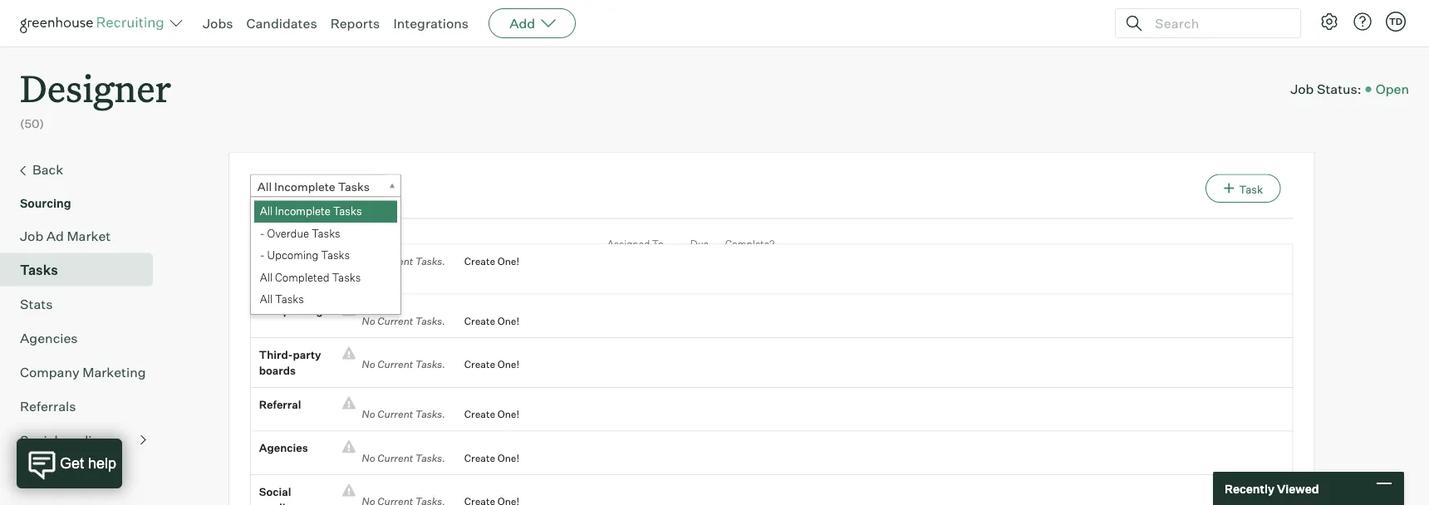 Task type: vqa. For each thing, say whether or not it's contained in the screenshot.
second 'One!' from the top
yes



Task type: describe. For each thing, give the bounding box(es) containing it.
- for - upcoming tasks
[[260, 249, 265, 262]]

all for all completed tasks option
[[260, 271, 273, 284]]

marketing
[[82, 364, 146, 380]]

company
[[20, 364, 80, 380]]

incomplete inside all incomplete tasks option
[[275, 205, 331, 218]]

integrations link
[[393, 15, 469, 32]]

job for job status:
[[1291, 81, 1314, 97]]

third-
[[259, 348, 293, 361]]

tasks inside "link"
[[338, 179, 370, 194]]

open
[[1376, 81, 1409, 97]]

ad
[[46, 227, 64, 244]]

category
[[258, 237, 300, 250]]

- for - overdue tasks
[[260, 227, 265, 240]]

tasks down - overdue tasks option
[[321, 249, 350, 262]]

no current tasks. for in person event
[[355, 255, 452, 267]]

0 horizontal spatial agencies
[[20, 330, 78, 346]]

market
[[67, 227, 111, 244]]

all tasks option
[[254, 289, 397, 311]]

0 horizontal spatial social media
[[20, 432, 99, 448]]

one! for in person event
[[497, 255, 519, 267]]

recently
[[1225, 481, 1275, 496]]

all incomplete tasks link
[[250, 174, 401, 198]]

one! for agencies
[[497, 452, 519, 464]]

job ad market
[[20, 227, 111, 244]]

upcoming
[[267, 249, 319, 262]]

create for agencies
[[464, 452, 495, 464]]

0 vertical spatial social
[[20, 432, 58, 448]]

- upcoming tasks option
[[254, 245, 397, 267]]

create for prospecting
[[464, 315, 495, 327]]

create one! for prospecting
[[464, 315, 519, 327]]

no for in person event
[[362, 255, 375, 267]]

no current tasks. for referral
[[355, 408, 452, 421]]

current for prospecting
[[377, 315, 413, 327]]

- overdue tasks
[[260, 227, 340, 240]]

person
[[271, 254, 308, 268]]

create for in person event
[[464, 255, 495, 267]]

stats
[[20, 296, 53, 312]]

referrals
[[20, 398, 76, 414]]

no current tasks. for prospecting
[[355, 315, 452, 327]]

status:
[[1317, 81, 1362, 97]]

reports link
[[330, 15, 380, 32]]

no for third-party boards
[[362, 358, 375, 371]]

one! for referral
[[497, 408, 519, 421]]

back
[[32, 161, 63, 178]]

create one! for referral
[[464, 408, 519, 421]]

prospecting
[[259, 304, 323, 318]]

create one! for third-party boards
[[464, 358, 519, 371]]

party
[[293, 348, 321, 361]]

1 horizontal spatial agencies
[[259, 441, 308, 455]]

assigned
[[607, 237, 650, 250]]

in
[[259, 254, 269, 268]]

job for job ad market
[[20, 227, 43, 244]]

in person event
[[259, 254, 308, 284]]

create for third-party boards
[[464, 358, 495, 371]]

all incomplete tasks inside option
[[260, 205, 362, 218]]

designer (50)
[[20, 63, 171, 131]]

reports
[[330, 15, 380, 32]]

designer link
[[20, 47, 171, 116]]

referrals link
[[20, 396, 146, 416]]

- upcoming tasks
[[260, 249, 350, 262]]

jobs
[[203, 15, 233, 32]]

1 horizontal spatial social media
[[259, 485, 292, 505]]

social media link
[[20, 430, 146, 450]]

job status:
[[1291, 81, 1362, 97]]

tasks. for prospecting
[[415, 315, 445, 327]]



Task type: locate. For each thing, give the bounding box(es) containing it.
referral
[[259, 398, 301, 411]]

0 horizontal spatial job
[[20, 227, 43, 244]]

3 create one! link from the top
[[452, 357, 519, 373]]

current for in person event
[[377, 255, 413, 267]]

one!
[[497, 255, 519, 267], [497, 315, 519, 327], [497, 358, 519, 371], [497, 408, 519, 421], [497, 452, 519, 464]]

create one! link for referral
[[452, 406, 519, 423]]

5 create from the top
[[464, 452, 495, 464]]

no current tasks. for agencies
[[355, 452, 452, 464]]

back link
[[20, 159, 146, 181]]

all for all incomplete tasks option at the top left
[[260, 205, 273, 218]]

4 tasks. from the top
[[415, 408, 445, 421]]

4 no current tasks. from the top
[[355, 408, 452, 421]]

integrations
[[393, 15, 469, 32]]

td
[[1389, 16, 1403, 27]]

3 current from the top
[[377, 358, 413, 371]]

create one! link for in person event
[[452, 253, 519, 269]]

- left overdue
[[260, 227, 265, 240]]

1 horizontal spatial task
[[1239, 183, 1263, 196]]

0 horizontal spatial social
[[20, 432, 58, 448]]

to
[[652, 237, 664, 250]]

due
[[690, 237, 709, 250]]

task for task
[[341, 237, 363, 250]]

all completed tasks option
[[254, 267, 397, 289]]

media inside 'social media' link
[[61, 432, 99, 448]]

agencies
[[20, 330, 78, 346], [259, 441, 308, 455]]

all incomplete tasks inside "link"
[[257, 179, 370, 194]]

company marketing
[[20, 364, 146, 380]]

- inside - overdue tasks option
[[260, 227, 265, 240]]

1 create one! link from the top
[[452, 253, 519, 269]]

all
[[257, 179, 272, 194], [260, 205, 273, 218], [260, 271, 273, 284], [260, 293, 273, 306]]

4 create one! link from the top
[[452, 406, 519, 423]]

tasks up stats on the bottom of page
[[20, 261, 58, 278]]

0 vertical spatial -
[[260, 227, 265, 240]]

social media
[[20, 432, 99, 448], [259, 485, 292, 505]]

media
[[61, 432, 99, 448], [259, 501, 292, 505]]

tasks. for agencies
[[415, 452, 445, 464]]

all incomplete tasks option
[[254, 201, 397, 223]]

no current tasks. for third-party boards
[[355, 358, 452, 371]]

event
[[259, 271, 288, 284]]

tasks link
[[20, 260, 146, 280]]

incomplete inside all incomplete tasks "link"
[[274, 179, 335, 194]]

jobs link
[[203, 15, 233, 32]]

job
[[1291, 81, 1314, 97], [20, 227, 43, 244]]

3 one! from the top
[[497, 358, 519, 371]]

3 create one! from the top
[[464, 358, 519, 371]]

incomplete up all incomplete tasks option at the top left
[[274, 179, 335, 194]]

2 one! from the top
[[497, 315, 519, 327]]

designer
[[20, 63, 171, 112]]

configure image
[[1319, 12, 1339, 32]]

third-party boards
[[259, 348, 321, 377]]

create one! for agencies
[[464, 452, 519, 464]]

create one! link for prospecting
[[452, 313, 519, 329]]

1 vertical spatial agencies
[[259, 441, 308, 455]]

job ad market link
[[20, 226, 146, 246]]

0 horizontal spatial media
[[61, 432, 99, 448]]

list box containing all incomplete tasks
[[251, 201, 397, 311]]

sourcing
[[20, 196, 71, 210]]

Search text field
[[1151, 11, 1285, 35]]

1 one! from the top
[[497, 255, 519, 267]]

2 no current tasks. from the top
[[355, 315, 452, 327]]

create one! for in person event
[[464, 255, 519, 267]]

0 vertical spatial agencies
[[20, 330, 78, 346]]

1 vertical spatial social
[[259, 485, 291, 498]]

no for prospecting
[[362, 315, 375, 327]]

overdue
[[267, 227, 309, 240]]

1 current from the top
[[377, 255, 413, 267]]

0 vertical spatial social media
[[20, 432, 99, 448]]

boards
[[259, 364, 296, 377]]

create one! link for agencies
[[452, 450, 519, 466]]

greenhouse recruiting image
[[20, 13, 170, 33]]

all incomplete tasks up all incomplete tasks option at the top left
[[257, 179, 370, 194]]

all for all tasks option
[[260, 293, 273, 306]]

5 create one! from the top
[[464, 452, 519, 464]]

complete?
[[725, 237, 775, 250]]

all inside "link"
[[257, 179, 272, 194]]

no current tasks.
[[355, 255, 452, 267], [355, 315, 452, 327], [355, 358, 452, 371], [355, 408, 452, 421], [355, 452, 452, 464]]

0 vertical spatial all incomplete tasks
[[257, 179, 370, 194]]

task
[[1239, 183, 1263, 196], [341, 237, 363, 250]]

-
[[260, 227, 265, 240], [260, 249, 265, 262]]

1 no from the top
[[362, 255, 375, 267]]

job left status:
[[1291, 81, 1314, 97]]

1 - from the top
[[260, 227, 265, 240]]

assigned to
[[607, 237, 664, 250]]

all tasks
[[260, 293, 304, 306]]

- inside - upcoming tasks option
[[260, 249, 265, 262]]

- up 'event'
[[260, 249, 265, 262]]

tasks down - upcoming tasks option
[[332, 271, 361, 284]]

tasks down all incomplete tasks option at the top left
[[312, 227, 340, 240]]

social
[[20, 432, 58, 448], [259, 485, 291, 498]]

0 horizontal spatial task
[[341, 237, 363, 250]]

1 vertical spatial job
[[20, 227, 43, 244]]

no for agencies
[[362, 452, 375, 464]]

task for sourcing
[[1239, 183, 1263, 196]]

current for agencies
[[377, 452, 413, 464]]

tasks.
[[415, 255, 445, 267], [415, 315, 445, 327], [415, 358, 445, 371], [415, 408, 445, 421], [415, 452, 445, 464]]

tasks up all incomplete tasks option at the top left
[[338, 179, 370, 194]]

2 create from the top
[[464, 315, 495, 327]]

4 create one! from the top
[[464, 408, 519, 421]]

current for third-party boards
[[377, 358, 413, 371]]

incomplete
[[274, 179, 335, 194], [275, 205, 331, 218]]

0 vertical spatial job
[[1291, 81, 1314, 97]]

candidates
[[246, 15, 317, 32]]

4 one! from the top
[[497, 408, 519, 421]]

one! for third-party boards
[[497, 358, 519, 371]]

5 tasks. from the top
[[415, 452, 445, 464]]

1 tasks. from the top
[[415, 255, 445, 267]]

current for referral
[[377, 408, 413, 421]]

5 no current tasks. from the top
[[355, 452, 452, 464]]

agencies link
[[20, 328, 146, 348]]

tasks. for referral
[[415, 408, 445, 421]]

stats link
[[20, 294, 146, 314]]

2 current from the top
[[377, 315, 413, 327]]

create for referral
[[464, 408, 495, 421]]

5 current from the top
[[377, 452, 413, 464]]

1 create from the top
[[464, 255, 495, 267]]

tasks down completed
[[275, 293, 304, 306]]

4 create from the top
[[464, 408, 495, 421]]

4 current from the top
[[377, 408, 413, 421]]

no for referral
[[362, 408, 375, 421]]

candidates link
[[246, 15, 317, 32]]

3 no current tasks. from the top
[[355, 358, 452, 371]]

(50)
[[20, 116, 44, 131]]

1 create one! from the top
[[464, 255, 519, 267]]

current
[[377, 255, 413, 267], [377, 315, 413, 327], [377, 358, 413, 371], [377, 408, 413, 421], [377, 452, 413, 464]]

4 no from the top
[[362, 408, 375, 421]]

job left ad
[[20, 227, 43, 244]]

2 - from the top
[[260, 249, 265, 262]]

2 create one! link from the top
[[452, 313, 519, 329]]

no
[[362, 255, 375, 267], [362, 315, 375, 327], [362, 358, 375, 371], [362, 408, 375, 421], [362, 452, 375, 464]]

1 vertical spatial social media
[[259, 485, 292, 505]]

2 no from the top
[[362, 315, 375, 327]]

viewed
[[1277, 481, 1319, 496]]

incomplete up the - overdue tasks
[[275, 205, 331, 218]]

0 vertical spatial incomplete
[[274, 179, 335, 194]]

0 vertical spatial task
[[1239, 183, 1263, 196]]

- overdue tasks option
[[254, 223, 397, 245]]

tasks up - overdue tasks option
[[333, 205, 362, 218]]

1 vertical spatial media
[[259, 501, 292, 505]]

3 create from the top
[[464, 358, 495, 371]]

2 tasks. from the top
[[415, 315, 445, 327]]

1 vertical spatial task
[[341, 237, 363, 250]]

5 create one! link from the top
[[452, 450, 519, 466]]

tasks. for third-party boards
[[415, 358, 445, 371]]

2 create one! from the top
[[464, 315, 519, 327]]

1 horizontal spatial social
[[259, 485, 291, 498]]

completed
[[275, 271, 330, 284]]

create
[[464, 255, 495, 267], [464, 315, 495, 327], [464, 358, 495, 371], [464, 408, 495, 421], [464, 452, 495, 464]]

1 vertical spatial all incomplete tasks
[[260, 205, 362, 218]]

5 one! from the top
[[497, 452, 519, 464]]

recently viewed
[[1225, 481, 1319, 496]]

1 no current tasks. from the top
[[355, 255, 452, 267]]

create one! link
[[452, 253, 519, 269], [452, 313, 519, 329], [452, 357, 519, 373], [452, 406, 519, 423], [452, 450, 519, 466]]

list box
[[251, 201, 397, 311]]

1 horizontal spatial media
[[259, 501, 292, 505]]

td button
[[1383, 8, 1409, 35]]

all completed tasks
[[260, 271, 361, 284]]

company marketing link
[[20, 362, 146, 382]]

1 horizontal spatial job
[[1291, 81, 1314, 97]]

all inside option
[[260, 271, 273, 284]]

3 tasks. from the top
[[415, 358, 445, 371]]

3 no from the top
[[362, 358, 375, 371]]

td button
[[1386, 12, 1406, 32]]

tasks. for in person event
[[415, 255, 445, 267]]

5 no from the top
[[362, 452, 375, 464]]

create one!
[[464, 255, 519, 267], [464, 315, 519, 327], [464, 358, 519, 371], [464, 408, 519, 421], [464, 452, 519, 464]]

all incomplete tasks up the - overdue tasks
[[260, 205, 362, 218]]

add button
[[489, 8, 576, 38]]

add
[[509, 15, 535, 32]]

1 vertical spatial incomplete
[[275, 205, 331, 218]]

0 vertical spatial media
[[61, 432, 99, 448]]

tasks
[[338, 179, 370, 194], [333, 205, 362, 218], [312, 227, 340, 240], [321, 249, 350, 262], [20, 261, 58, 278], [332, 271, 361, 284], [275, 293, 304, 306]]

agencies down referral
[[259, 441, 308, 455]]

create one! link for third-party boards
[[452, 357, 519, 373]]

one! for prospecting
[[497, 315, 519, 327]]

1 vertical spatial -
[[260, 249, 265, 262]]

all incomplete tasks
[[257, 179, 370, 194], [260, 205, 362, 218]]

agencies up "company"
[[20, 330, 78, 346]]



